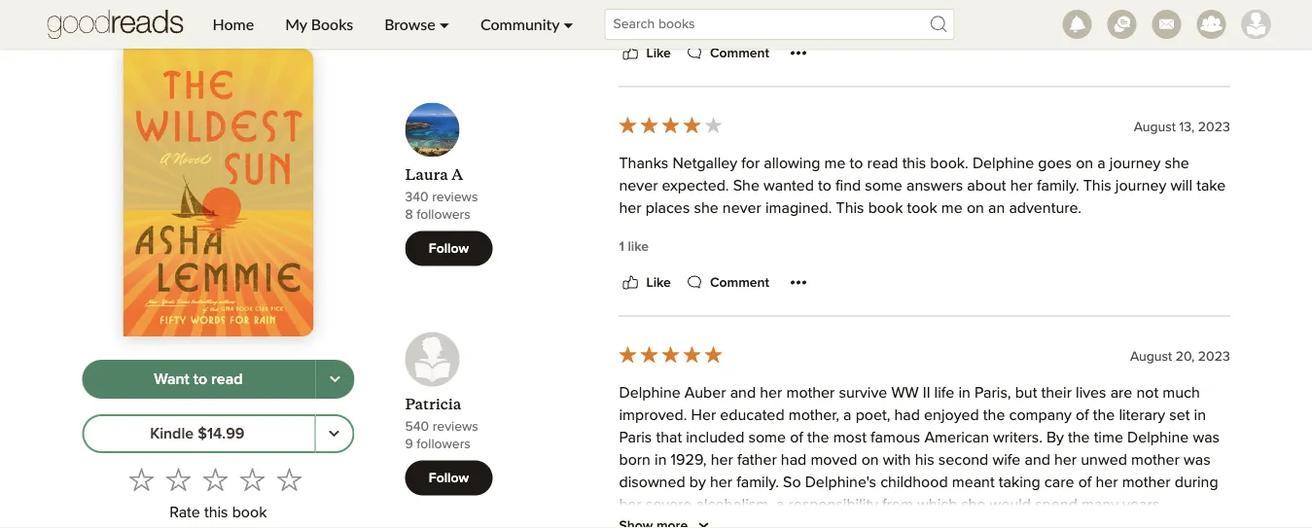 Task type: describe. For each thing, give the bounding box(es) containing it.
allowing
[[764, 156, 820, 172]]

to inside button
[[193, 372, 207, 387]]

followers inside patricia 540 reviews 9 followers
[[417, 438, 471, 451]]

want to read
[[154, 372, 243, 387]]

lives
[[1076, 386, 1107, 401]]

0 horizontal spatial this
[[204, 505, 228, 521]]

book.
[[930, 156, 969, 172]]

delphine's
[[805, 475, 876, 491]]

the down from
[[878, 520, 900, 528]]

rating 4 out of 5 image
[[617, 115, 724, 136]]

august 20, 2023 link
[[1130, 351, 1230, 364]]

review by laura a element
[[405, 103, 1230, 333]]

struggling
[[619, 520, 687, 528]]

her down included
[[711, 453, 733, 469]]

review by jessi - jessisreadingbetweenthewines element
[[405, 0, 1230, 103]]

0 vertical spatial was
[[1193, 431, 1220, 446]]

educated
[[720, 408, 785, 424]]

to up imagined.
[[818, 179, 832, 194]]

ww
[[891, 386, 919, 401]]

1929,
[[671, 453, 707, 469]]

some inside delphine auber and her mother survive ww ii life in paris, but their lives are not much improved. her educated mother, a poet, had enjoyed the company of the literary set in paris that included some of the most famous american writers. by the time delphine was born in 1929, her father had moved on with his second wife and her unwed mother was disowned by her family. so delphine's childhood meant taking care of her mother during her severe alcoholism, a responsibility from which she would spend many years struggling to find herself and become the writer she longed to be.
[[749, 431, 786, 446]]

the right by
[[1068, 431, 1090, 446]]

community ▾ link
[[465, 0, 589, 49]]

2 likes
[[619, 11, 658, 24]]

rate 3 out of 5 image
[[203, 467, 228, 492]]

1 vertical spatial of
[[790, 431, 803, 446]]

1 horizontal spatial on
[[967, 201, 984, 217]]

1 vertical spatial delphine
[[619, 386, 681, 401]]

august for laura a
[[1134, 121, 1176, 135]]

her up struggling at the bottom of page
[[619, 498, 642, 513]]

review by patricia element
[[405, 333, 1230, 528]]

my books
[[285, 15, 353, 34]]

included
[[686, 431, 745, 446]]

$14.99
[[198, 426, 245, 442]]

much
[[1163, 386, 1200, 401]]

rating 5 out of 5 image
[[617, 344, 724, 366]]

wife
[[993, 453, 1021, 469]]

1
[[619, 240, 624, 254]]

by
[[1047, 431, 1064, 446]]

enjoyed
[[924, 408, 979, 424]]

august 13, 2023
[[1134, 121, 1230, 135]]

like button for 1 like
[[619, 272, 671, 295]]

1 vertical spatial in
[[1194, 408, 1206, 424]]

my books link
[[270, 0, 369, 49]]

august 13, 2023 link
[[1134, 121, 1230, 135]]

to right allowing
[[850, 156, 863, 172]]

follow for 540
[[429, 472, 469, 485]]

thanks netgalley for allowing me to read this book. delphine goes on a journey she never expected. she wanted to find some answers about her family. this journey will take her places she never imagined. this book took me on an adventure.
[[619, 156, 1226, 217]]

0 vertical spatial and
[[730, 386, 756, 401]]

community
[[481, 15, 560, 34]]

her left the places
[[619, 201, 642, 217]]

2 vertical spatial of
[[1078, 475, 1092, 491]]

likes
[[631, 11, 658, 24]]

like button for 2 likes
[[619, 42, 671, 65]]

her up educated on the bottom of page
[[760, 386, 782, 401]]

she down meant
[[961, 498, 986, 513]]

ii
[[923, 386, 930, 401]]

Search by book title or ISBN text field
[[605, 9, 955, 40]]

2023 for laura a
[[1198, 121, 1230, 135]]

reviews inside laura a 340 reviews 8 followers
[[432, 191, 478, 204]]

1 vertical spatial journey
[[1116, 179, 1167, 194]]

so
[[783, 475, 801, 491]]

0 vertical spatial this
[[1083, 179, 1112, 194]]

that
[[656, 431, 682, 446]]

are
[[1111, 386, 1133, 401]]

read inside thanks netgalley for allowing me to read this book. delphine goes on a journey she never expected. she wanted to find some answers about her family. this journey will take her places she never imagined. this book took me on an adventure.
[[867, 156, 898, 172]]

profile image for laura a. image
[[405, 103, 460, 158]]

0 horizontal spatial me
[[824, 156, 846, 172]]

1 vertical spatial this
[[836, 201, 864, 217]]

literary
[[1119, 408, 1166, 424]]

time
[[1094, 431, 1123, 446]]

for
[[741, 156, 760, 172]]

her up care
[[1055, 453, 1077, 469]]

reviews inside patricia 540 reviews 9 followers
[[433, 420, 478, 434]]

about
[[967, 179, 1006, 194]]

this inside thanks netgalley for allowing me to read this book. delphine goes on a journey she never expected. she wanted to find some answers about her family. this journey will take her places she never imagined. this book took me on an adventure.
[[902, 156, 926, 172]]

childhood
[[880, 475, 948, 491]]

laura a link
[[405, 166, 463, 184]]

9
[[405, 438, 413, 451]]

she down expected.
[[694, 201, 719, 217]]

1 vertical spatial mother
[[1131, 453, 1180, 469]]

kindle $14.99
[[150, 426, 245, 442]]

2 horizontal spatial and
[[1025, 453, 1051, 469]]

comment button for like
[[683, 272, 769, 295]]

340
[[405, 191, 429, 204]]

responsibility
[[788, 498, 878, 513]]

540
[[405, 420, 429, 434]]

american
[[925, 431, 989, 446]]

expected.
[[662, 179, 729, 194]]

delphine auber and her mother survive ww ii life in paris, but their lives are not much improved. her educated mother, a poet, had enjoyed the company of the literary set in paris that included some of the most famous american writers. by the time delphine was born in 1929, her father had moved on with his second wife and her unwed mother was disowned by her family. so delphine's childhood meant taking care of her mother during her severe alcoholism, a responsibility from which she would spend many years struggling to find herself and become the writer she longed to be.
[[619, 386, 1220, 528]]

improved.
[[619, 408, 687, 424]]

0 vertical spatial of
[[1076, 408, 1089, 424]]

not
[[1137, 386, 1159, 401]]

imagined.
[[766, 201, 832, 217]]

0 vertical spatial in
[[959, 386, 971, 401]]

her
[[691, 408, 716, 424]]

patricia
[[405, 396, 461, 414]]

rate
[[170, 505, 200, 521]]

many
[[1082, 498, 1119, 513]]

want
[[154, 372, 189, 387]]

browse
[[384, 15, 436, 34]]

delphine inside thanks netgalley for allowing me to read this book. delphine goes on a journey she never expected. she wanted to find some answers about her family. this journey will take her places she never imagined. this book took me on an adventure.
[[973, 156, 1034, 172]]

follow for a
[[429, 242, 469, 256]]

most
[[833, 431, 867, 446]]

13,
[[1179, 121, 1195, 135]]

20,
[[1176, 351, 1195, 364]]

the down paris,
[[983, 408, 1005, 424]]

▾ for browse ▾
[[439, 15, 449, 34]]

kindle
[[150, 426, 194, 442]]

goes
[[1038, 156, 1072, 172]]

like for like
[[646, 276, 671, 290]]

1 like
[[619, 240, 649, 254]]

to down severe
[[691, 520, 705, 528]]

comment for 1 like
[[710, 276, 769, 290]]

patricia link
[[405, 396, 461, 414]]

she down which
[[946, 520, 971, 528]]

an
[[988, 201, 1005, 217]]

life
[[934, 386, 955, 401]]

but
[[1015, 386, 1037, 401]]

would
[[990, 498, 1031, 513]]

0 horizontal spatial a
[[776, 498, 784, 513]]



Task type: locate. For each thing, give the bounding box(es) containing it.
2 vertical spatial delphine
[[1127, 431, 1189, 446]]

0 vertical spatial august
[[1134, 121, 1176, 135]]

a inside thanks netgalley for allowing me to read this book. delphine goes on a journey she never expected. she wanted to find some answers about her family. this journey will take her places she never imagined. this book took me on an adventure.
[[1098, 156, 1106, 172]]

rate this book element
[[82, 461, 354, 528]]

family. down father
[[737, 475, 779, 491]]

1 vertical spatial and
[[1025, 453, 1051, 469]]

august 20, 2023
[[1130, 351, 1230, 364]]

never
[[619, 179, 658, 194], [723, 201, 761, 217]]

like inside the review by jessi - jessisreadingbetweenthewines element
[[646, 47, 671, 60]]

comment for 2 likes
[[710, 47, 769, 60]]

rate this book
[[170, 505, 267, 521]]

2 horizontal spatial in
[[1194, 408, 1206, 424]]

1 horizontal spatial book
[[868, 201, 903, 217]]

meant
[[952, 475, 995, 491]]

1 vertical spatial this
[[204, 505, 228, 521]]

like button down likes
[[619, 42, 671, 65]]

0 vertical spatial like button
[[619, 42, 671, 65]]

0 horizontal spatial never
[[619, 179, 658, 194]]

2 vertical spatial on
[[862, 453, 879, 469]]

2 vertical spatial in
[[655, 453, 667, 469]]

journey left will
[[1116, 179, 1167, 194]]

follow button inside review by patricia element
[[405, 461, 493, 496]]

august for patricia
[[1130, 351, 1172, 364]]

1 followers from the top
[[417, 208, 471, 222]]

browse ▾ link
[[369, 0, 465, 49]]

alcoholism,
[[696, 498, 772, 513]]

0 horizontal spatial ▾
[[439, 15, 449, 34]]

a right goes at top right
[[1098, 156, 1106, 172]]

auber
[[685, 386, 726, 401]]

book inside 'rate this book' element
[[232, 505, 267, 521]]

laura a 340 reviews 8 followers
[[405, 166, 478, 222]]

0 vertical spatial read
[[867, 156, 898, 172]]

born
[[619, 453, 651, 469]]

of right care
[[1078, 475, 1092, 491]]

followers inside laura a 340 reviews 8 followers
[[417, 208, 471, 222]]

herself
[[738, 520, 784, 528]]

0 vertical spatial some
[[865, 179, 903, 194]]

1 vertical spatial some
[[749, 431, 786, 446]]

some
[[865, 179, 903, 194], [749, 431, 786, 446]]

1 like button
[[619, 237, 649, 257]]

0 vertical spatial a
[[1098, 156, 1106, 172]]

in down that
[[655, 453, 667, 469]]

0 horizontal spatial book
[[232, 505, 267, 521]]

like down like
[[646, 276, 671, 290]]

1 vertical spatial august
[[1130, 351, 1172, 364]]

on right goes at top right
[[1076, 156, 1094, 172]]

follow down patricia 540 reviews 9 followers
[[429, 472, 469, 485]]

some left answers
[[865, 179, 903, 194]]

book down rate 4 out of 5 image
[[232, 505, 267, 521]]

want to read button
[[82, 360, 316, 399]]

1 reviews from the top
[[432, 191, 478, 204]]

this up answers
[[902, 156, 926, 172]]

of
[[1076, 408, 1089, 424], [790, 431, 803, 446], [1078, 475, 1092, 491]]

1 vertical spatial family.
[[737, 475, 779, 491]]

0 horizontal spatial some
[[749, 431, 786, 446]]

0 vertical spatial mother
[[786, 386, 835, 401]]

1 vertical spatial find
[[709, 520, 734, 528]]

▾ right "community"
[[564, 15, 573, 34]]

this right rate
[[204, 505, 228, 521]]

taking
[[999, 475, 1041, 491]]

0 horizontal spatial this
[[836, 201, 864, 217]]

mother,
[[789, 408, 839, 424]]

▾ for community ▾
[[564, 15, 573, 34]]

august left 20,
[[1130, 351, 1172, 364]]

None search field
[[589, 9, 970, 40]]

mother
[[786, 386, 835, 401], [1131, 453, 1180, 469], [1122, 475, 1171, 491]]

during
[[1175, 475, 1219, 491]]

poet,
[[856, 408, 890, 424]]

find inside thanks netgalley for allowing me to read this book. delphine goes on a journey she never expected. she wanted to find some answers about her family. this journey will take her places she never imagined. this book took me on an adventure.
[[836, 179, 861, 194]]

never down thanks
[[619, 179, 658, 194]]

followers down 540
[[417, 438, 471, 451]]

follow inside review by laura a element
[[429, 242, 469, 256]]

delphine
[[973, 156, 1034, 172], [619, 386, 681, 401], [1127, 431, 1189, 446]]

home
[[213, 15, 254, 34]]

places
[[646, 201, 690, 217]]

thanks
[[619, 156, 669, 172]]

reviews
[[432, 191, 478, 204], [433, 420, 478, 434]]

1 comment from the top
[[710, 47, 769, 60]]

0 vertical spatial on
[[1076, 156, 1094, 172]]

1 horizontal spatial in
[[959, 386, 971, 401]]

journey down august 13, 2023 link on the top right
[[1110, 156, 1161, 172]]

become
[[818, 520, 874, 528]]

0 vertical spatial comment button
[[683, 42, 769, 65]]

1 horizontal spatial some
[[865, 179, 903, 194]]

profile image for patricia. image
[[405, 333, 460, 387]]

1 horizontal spatial read
[[867, 156, 898, 172]]

1 vertical spatial like
[[646, 276, 671, 290]]

0 horizontal spatial on
[[862, 453, 879, 469]]

find right the wanted
[[836, 179, 861, 194]]

a up the most
[[843, 408, 852, 424]]

1 horizontal spatial this
[[902, 156, 926, 172]]

0 horizontal spatial in
[[655, 453, 667, 469]]

follow inside review by patricia element
[[429, 472, 469, 485]]

1 vertical spatial book
[[232, 505, 267, 521]]

1 horizontal spatial delphine
[[973, 156, 1034, 172]]

follow button down 9
[[405, 461, 493, 496]]

on inside delphine auber and her mother survive ww ii life in paris, but their lives are not much improved. her educated mother, a poet, had enjoyed the company of the literary set in paris that included some of the most famous american writers. by the time delphine was born in 1929, her father had moved on with his second wife and her unwed mother was disowned by her family. so delphine's childhood meant taking care of her mother during her severe alcoholism, a responsibility from which she would spend many years struggling to find herself and become the writer she longed to be.
[[862, 453, 879, 469]]

august inside review by laura a element
[[1134, 121, 1176, 135]]

this
[[902, 156, 926, 172], [204, 505, 228, 521]]

follow button down 8
[[405, 232, 493, 267]]

2023 inside review by laura a element
[[1198, 121, 1230, 135]]

had down ww
[[894, 408, 920, 424]]

1 follow button from the top
[[405, 232, 493, 267]]

comment button down search by book title or isbn text box
[[683, 42, 769, 65]]

1 horizontal spatial and
[[788, 520, 814, 528]]

home image
[[47, 0, 183, 49]]

0 vertical spatial follow
[[429, 242, 469, 256]]

book inside thanks netgalley for allowing me to read this book. delphine goes on a journey she never expected. she wanted to find some answers about her family. this journey will take her places she never imagined. this book took me on an adventure.
[[868, 201, 903, 217]]

2 reviews from the top
[[433, 420, 478, 434]]

2 follow button from the top
[[405, 461, 493, 496]]

2023 inside review by patricia element
[[1198, 351, 1230, 364]]

august inside review by patricia element
[[1130, 351, 1172, 364]]

browse ▾
[[384, 15, 449, 34]]

and
[[730, 386, 756, 401], [1025, 453, 1051, 469], [788, 520, 814, 528]]

her up adventure.
[[1010, 179, 1033, 194]]

2 ▾ from the left
[[564, 15, 573, 34]]

0 vertical spatial delphine
[[973, 156, 1034, 172]]

0 vertical spatial family.
[[1037, 179, 1079, 194]]

she
[[1165, 156, 1189, 172], [694, 201, 719, 217], [961, 498, 986, 513], [946, 520, 971, 528]]

1 vertical spatial was
[[1184, 453, 1211, 469]]

a
[[452, 166, 463, 184]]

reviews down a at the left of the page
[[432, 191, 478, 204]]

had up so
[[781, 453, 807, 469]]

comment
[[710, 47, 769, 60], [710, 276, 769, 290]]

be.
[[1044, 520, 1065, 528]]

0 vertical spatial comment
[[710, 47, 769, 60]]

on left with
[[862, 453, 879, 469]]

delphine down 'literary'
[[1127, 431, 1189, 446]]

this right imagined.
[[836, 201, 864, 217]]

the down mother,
[[807, 431, 829, 446]]

0 vertical spatial follow button
[[405, 232, 493, 267]]

1 vertical spatial a
[[843, 408, 852, 424]]

she
[[733, 179, 760, 194]]

2 like from the top
[[646, 276, 671, 290]]

0 vertical spatial this
[[902, 156, 926, 172]]

a down so
[[776, 498, 784, 513]]

1 vertical spatial reviews
[[433, 420, 478, 434]]

▾
[[439, 15, 449, 34], [564, 15, 573, 34]]

this left will
[[1083, 179, 1112, 194]]

1 horizontal spatial never
[[723, 201, 761, 217]]

1 vertical spatial read
[[211, 372, 243, 387]]

some inside thanks netgalley for allowing me to read this book. delphine goes on a journey she never expected. she wanted to find some answers about her family. this journey will take her places she never imagined. this book took me on an adventure.
[[865, 179, 903, 194]]

followers down 340
[[417, 208, 471, 222]]

care
[[1045, 475, 1074, 491]]

2 horizontal spatial a
[[1098, 156, 1106, 172]]

my
[[285, 15, 307, 34]]

1 vertical spatial comment
[[710, 276, 769, 290]]

community ▾
[[481, 15, 573, 34]]

0 vertical spatial book
[[868, 201, 903, 217]]

rate 5 out of 5 image
[[277, 467, 302, 492]]

read up the $14.99
[[211, 372, 243, 387]]

read left book.
[[867, 156, 898, 172]]

0 vertical spatial had
[[894, 408, 920, 424]]

paris,
[[975, 386, 1011, 401]]

0 vertical spatial never
[[619, 179, 658, 194]]

2023
[[1198, 121, 1230, 135], [1198, 351, 1230, 364]]

0 vertical spatial reviews
[[432, 191, 478, 204]]

comment button up rating 5 out of 5 image
[[683, 272, 769, 295]]

some up father
[[749, 431, 786, 446]]

the up time
[[1093, 408, 1115, 424]]

their
[[1041, 386, 1072, 401]]

find down alcoholism,
[[709, 520, 734, 528]]

never down she
[[723, 201, 761, 217]]

her right by
[[710, 475, 733, 491]]

▾ right browse
[[439, 15, 449, 34]]

longed
[[975, 520, 1023, 528]]

by
[[689, 475, 706, 491]]

0 vertical spatial like
[[646, 47, 671, 60]]

like for likes
[[646, 47, 671, 60]]

0 vertical spatial me
[[824, 156, 846, 172]]

1 like from the top
[[646, 47, 671, 60]]

comment button
[[683, 42, 769, 65], [683, 272, 769, 295]]

rate 2 out of 5 image
[[166, 467, 191, 492]]

1 horizontal spatial a
[[843, 408, 852, 424]]

1 horizontal spatial find
[[836, 179, 861, 194]]

0 horizontal spatial find
[[709, 520, 734, 528]]

2023 right 20,
[[1198, 351, 1230, 364]]

years
[[1123, 498, 1160, 513]]

will
[[1171, 179, 1193, 194]]

1 like button from the top
[[619, 42, 671, 65]]

1 vertical spatial followers
[[417, 438, 471, 451]]

1 ▾ from the left
[[439, 15, 449, 34]]

1 comment button from the top
[[683, 42, 769, 65]]

1 vertical spatial had
[[781, 453, 807, 469]]

2 follow from the top
[[429, 472, 469, 485]]

books
[[311, 15, 353, 34]]

1 vertical spatial 2023
[[1198, 351, 1230, 364]]

2 2023 from the top
[[1198, 351, 1230, 364]]

on
[[1076, 156, 1094, 172], [967, 201, 984, 217], [862, 453, 879, 469]]

2023 right 13,
[[1198, 121, 1230, 135]]

second
[[939, 453, 989, 469]]

family. down goes at top right
[[1037, 179, 1079, 194]]

mother up years
[[1122, 475, 1171, 491]]

2 horizontal spatial on
[[1076, 156, 1094, 172]]

kindle $14.99 link
[[82, 414, 316, 453]]

0 vertical spatial journey
[[1110, 156, 1161, 172]]

and down by
[[1025, 453, 1051, 469]]

moved
[[811, 453, 858, 469]]

1 vertical spatial never
[[723, 201, 761, 217]]

comment down imagined.
[[710, 276, 769, 290]]

2 comment from the top
[[710, 276, 769, 290]]

1 horizontal spatial family.
[[1037, 179, 1079, 194]]

2 horizontal spatial delphine
[[1127, 431, 1189, 446]]

of down lives
[[1076, 408, 1089, 424]]

0 vertical spatial find
[[836, 179, 861, 194]]

to
[[850, 156, 863, 172], [818, 179, 832, 194], [193, 372, 207, 387], [691, 520, 705, 528], [1027, 520, 1040, 528]]

and down responsibility
[[788, 520, 814, 528]]

rating 0 out of 5 group
[[123, 461, 308, 498]]

she up will
[[1165, 156, 1189, 172]]

with
[[883, 453, 911, 469]]

find inside delphine auber and her mother survive ww ii life in paris, but their lives are not much improved. her educated mother, a poet, had enjoyed the company of the literary set in paris that included some of the most famous american writers. by the time delphine was born in 1929, her father had moved on with his second wife and her unwed mother was disowned by her family. so delphine's childhood meant taking care of her mother during her severe alcoholism, a responsibility from which she would spend many years struggling to find herself and become the writer she longed to be.
[[709, 520, 734, 528]]

laura
[[405, 166, 448, 184]]

book
[[868, 201, 903, 217], [232, 505, 267, 521]]

comment down search by book title or isbn text box
[[710, 47, 769, 60]]

answers
[[907, 179, 963, 194]]

1 horizontal spatial had
[[894, 408, 920, 424]]

august left 13,
[[1134, 121, 1176, 135]]

8
[[405, 208, 413, 222]]

0 vertical spatial 2023
[[1198, 121, 1230, 135]]

home link
[[197, 0, 270, 49]]

her down unwed
[[1096, 475, 1118, 491]]

1 horizontal spatial this
[[1083, 179, 1112, 194]]

in
[[959, 386, 971, 401], [1194, 408, 1206, 424], [655, 453, 667, 469]]

netgalley
[[673, 156, 737, 172]]

2023 for patricia
[[1198, 351, 1230, 364]]

1 vertical spatial comment button
[[683, 272, 769, 295]]

1 vertical spatial on
[[967, 201, 984, 217]]

2 vertical spatial mother
[[1122, 475, 1171, 491]]

disowned
[[619, 475, 685, 491]]

spend
[[1035, 498, 1078, 513]]

her
[[1010, 179, 1033, 194], [619, 201, 642, 217], [760, 386, 782, 401], [711, 453, 733, 469], [1055, 453, 1077, 469], [710, 475, 733, 491], [1096, 475, 1118, 491], [619, 498, 642, 513]]

took
[[907, 201, 937, 217]]

severe
[[646, 498, 692, 513]]

1 vertical spatial like button
[[619, 272, 671, 295]]

read inside button
[[211, 372, 243, 387]]

of down mother,
[[790, 431, 803, 446]]

2 like button from the top
[[619, 272, 671, 295]]

1 follow from the top
[[429, 242, 469, 256]]

1 horizontal spatial ▾
[[564, 15, 573, 34]]

2 comment button from the top
[[683, 272, 769, 295]]

1 vertical spatial follow button
[[405, 461, 493, 496]]

to left be.
[[1027, 520, 1040, 528]]

0 horizontal spatial delphine
[[619, 386, 681, 401]]

follow button for a
[[405, 232, 493, 267]]

in right life
[[959, 386, 971, 401]]

rate 4 out of 5 image
[[240, 467, 265, 492]]

0 horizontal spatial had
[[781, 453, 807, 469]]

rate 1 out of 5 image
[[129, 467, 154, 492]]

mother down 'literary'
[[1131, 453, 1180, 469]]

1 horizontal spatial me
[[942, 201, 963, 217]]

0 horizontal spatial and
[[730, 386, 756, 401]]

in right set
[[1194, 408, 1206, 424]]

company
[[1009, 408, 1072, 424]]

survive
[[839, 386, 887, 401]]

the
[[983, 408, 1005, 424], [1093, 408, 1115, 424], [807, 431, 829, 446], [1068, 431, 1090, 446], [878, 520, 900, 528]]

follow down laura a 340 reviews 8 followers on the left of the page
[[429, 242, 469, 256]]

comment button for likes
[[683, 42, 769, 65]]

to right 'want'
[[193, 372, 207, 387]]

famous
[[871, 431, 921, 446]]

reviews down patricia
[[433, 420, 478, 434]]

writer
[[904, 520, 942, 528]]

take
[[1197, 179, 1226, 194]]

like down likes
[[646, 47, 671, 60]]

me right allowing
[[824, 156, 846, 172]]

family. inside delphine auber and her mother survive ww ii life in paris, but their lives are not much improved. her educated mother, a poet, had enjoyed the company of the literary set in paris that included some of the most famous american writers. by the time delphine was born in 1929, her father had moved on with his second wife and her unwed mother was disowned by her family. so delphine's childhood meant taking care of her mother during her severe alcoholism, a responsibility from which she would spend many years struggling to find herself and become the writer she longed to be.
[[737, 475, 779, 491]]

mother up mother,
[[786, 386, 835, 401]]

on left an at top
[[967, 201, 984, 217]]

1 vertical spatial me
[[942, 201, 963, 217]]

follow button for 540
[[405, 461, 493, 496]]

father
[[737, 453, 777, 469]]

book left the took
[[868, 201, 903, 217]]

0 vertical spatial followers
[[417, 208, 471, 222]]

family. inside thanks netgalley for allowing me to read this book. delphine goes on a journey she never expected. she wanted to find some answers about her family. this journey will take her places she never imagined. this book took me on an adventure.
[[1037, 179, 1079, 194]]

adventure.
[[1009, 201, 1082, 217]]

2 vertical spatial and
[[788, 520, 814, 528]]

followers
[[417, 208, 471, 222], [417, 438, 471, 451]]

1 2023 from the top
[[1198, 121, 1230, 135]]

comment inside the review by jessi - jessisreadingbetweenthewines element
[[710, 47, 769, 60]]

2 vertical spatial a
[[776, 498, 784, 513]]

and up educated on the bottom of page
[[730, 386, 756, 401]]

me down answers
[[942, 201, 963, 217]]

like button down like
[[619, 272, 671, 295]]

0 horizontal spatial read
[[211, 372, 243, 387]]

comment inside review by laura a element
[[710, 276, 769, 290]]

was
[[1193, 431, 1220, 446], [1184, 453, 1211, 469]]

like inside review by laura a element
[[646, 276, 671, 290]]

profile image for bob builder. image
[[1242, 10, 1271, 39]]

from
[[882, 498, 913, 513]]

delphine up improved.
[[619, 386, 681, 401]]

delphine up about
[[973, 156, 1034, 172]]

1 vertical spatial follow
[[429, 472, 469, 485]]

2 followers from the top
[[417, 438, 471, 451]]



Task type: vqa. For each thing, say whether or not it's contained in the screenshot.
appeared
no



